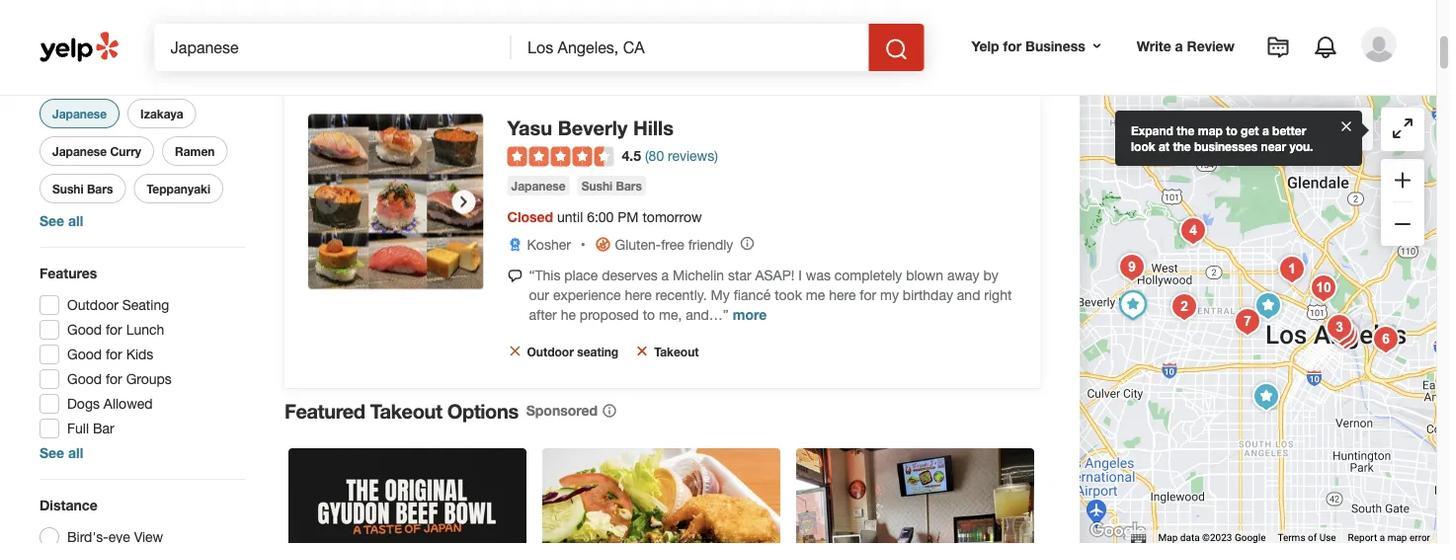 Task type: describe. For each thing, give the bounding box(es) containing it.
i
[[798, 267, 802, 283]]

by
[[983, 267, 998, 283]]

16 chevron down v2 image
[[1089, 38, 1105, 54]]

for for lunch
[[106, 322, 122, 338]]

gluten-free friendly
[[615, 236, 733, 252]]

me
[[806, 287, 825, 303]]

allowed
[[104, 396, 153, 412]]

1 horizontal spatial group
[[1381, 159, 1424, 246]]

greg r. image
[[1361, 27, 1397, 62]]

4.5
[[622, 147, 641, 164]]

pm
[[618, 208, 639, 225]]

map
[[1158, 532, 1178, 544]]

4.5 star rating image
[[507, 147, 614, 166]]

slideshow element
[[308, 114, 484, 290]]

closed until 6:00 pm tomorrow
[[507, 208, 702, 225]]

sushi gen image
[[1323, 313, 1362, 353]]

kids
[[126, 346, 153, 363]]

ramen
[[175, 144, 215, 158]]

"this
[[529, 267, 560, 283]]

a inside the expand the map to get a better look at the businesses near you.
[[1262, 123, 1269, 137]]

see for see all group
[[40, 213, 64, 229]]

bars inside see all group
[[87, 182, 113, 196]]

yoshinoya image
[[1246, 377, 1286, 417]]

good for good for groups
[[67, 371, 102, 387]]

16 checkmark v2 image
[[634, 35, 650, 51]]

google image
[[1085, 519, 1151, 544]]

as
[[1271, 121, 1285, 138]]

groups
[[126, 371, 172, 387]]

map region
[[1000, 0, 1451, 544]]

16 kosher v2 image
[[507, 236, 523, 252]]

japanese inside button
[[52, 144, 107, 158]]

japanese link
[[507, 176, 570, 196]]

sushi inside sushi bars link
[[581, 179, 613, 193]]

outdoor seating for 16 close v2 image
[[527, 345, 619, 359]]

teppanyaki button
[[134, 174, 223, 203]]

more
[[733, 306, 767, 323]]

2 here from the left
[[829, 287, 856, 303]]

16 gluten free v2 image
[[595, 236, 611, 252]]

report a map error
[[1348, 532, 1430, 544]]

search
[[1224, 121, 1267, 138]]

roll call - koreatown image
[[1248, 286, 1288, 326]]

for for kids
[[106, 346, 122, 363]]

terms of use link
[[1278, 532, 1336, 544]]

outdoor seating for 16 checkmark v2 icon
[[527, 37, 619, 51]]

write
[[1137, 37, 1171, 54]]

seating
[[122, 297, 169, 313]]

1 vertical spatial the
[[1173, 139, 1191, 153]]

expand map image
[[1391, 116, 1415, 140]]

(80 reviews)
[[645, 147, 718, 164]]

star
[[728, 267, 751, 283]]

full
[[67, 420, 89, 437]]

0 horizontal spatial takeout
[[370, 399, 442, 423]]

none field near
[[528, 37, 853, 58]]

moves
[[1320, 121, 1361, 138]]

expand the map to get a better look at the businesses near you. tooltip
[[1115, 111, 1362, 166]]

hot
[[67, 15, 89, 32]]

full bar
[[67, 420, 114, 437]]

michelin
[[673, 267, 724, 283]]

after
[[529, 306, 557, 323]]

to inside the expand the map to get a better look at the businesses near you.
[[1226, 123, 1238, 137]]

hills
[[633, 116, 674, 140]]

terms of use
[[1278, 532, 1336, 544]]

zoom out image
[[1391, 212, 1415, 236]]

yasu beverly hills image
[[1113, 285, 1153, 325]]

my
[[711, 287, 730, 303]]

dogs allowed
[[67, 396, 153, 412]]

hot and new
[[67, 15, 148, 32]]

beverly
[[558, 116, 628, 140]]

experience
[[553, 287, 621, 303]]

deserves
[[602, 267, 658, 283]]

0 vertical spatial takeout
[[654, 345, 699, 359]]

6:00
[[587, 208, 614, 225]]

reviews)
[[668, 147, 718, 164]]

featured takeout options
[[284, 399, 518, 423]]

our
[[529, 287, 549, 303]]

new
[[120, 15, 148, 32]]

0 vertical spatial the
[[1177, 123, 1195, 137]]

map data ©2023 google
[[1158, 532, 1266, 544]]

1 horizontal spatial bars
[[616, 179, 642, 193]]

me,
[[659, 306, 682, 323]]

distance option group
[[34, 496, 245, 544]]

sponsored
[[526, 402, 598, 419]]

terms
[[1278, 532, 1305, 544]]

yuko kitchen miracle mile image
[[1164, 287, 1204, 327]]

yasu beverly hills link
[[507, 116, 674, 140]]

16 close v2 image
[[507, 343, 523, 359]]

a inside "this place deserves a michelin star asap! i was completely blown away by our experience here recently. my fiancé took me here for my birthday and right after he proposed to me, and…"
[[661, 267, 669, 283]]

sushi bars link
[[578, 176, 646, 196]]

data
[[1180, 532, 1200, 544]]

right
[[984, 287, 1012, 303]]

0 vertical spatial outdoor
[[527, 37, 574, 51]]

izakaya tora image
[[1112, 248, 1152, 287]]

report a map error link
[[1348, 532, 1430, 544]]

"this place deserves a michelin star asap! i was completely blown away by our experience here recently. my fiancé took me here for my birthday and right after he proposed to me, and…"
[[529, 267, 1012, 323]]

izakaya button
[[128, 99, 196, 128]]

see for group containing features
[[40, 445, 64, 461]]

16 close v2 image
[[634, 343, 650, 359]]

all for see all group
[[68, 213, 83, 229]]

projects image
[[1266, 36, 1290, 59]]

see all button for group containing features
[[40, 445, 83, 461]]

good for kids
[[67, 346, 153, 363]]

japanese curry
[[52, 144, 141, 158]]

16 speech v2 image
[[507, 0, 523, 6]]

closed
[[507, 208, 553, 225]]

tomorrow
[[643, 208, 702, 225]]

yasu
[[507, 116, 552, 140]]

he
[[561, 306, 576, 323]]

and…"
[[686, 306, 729, 323]]

use
[[1319, 532, 1336, 544]]

1 here from the left
[[625, 287, 652, 303]]



Task type: locate. For each thing, give the bounding box(es) containing it.
otomisan restaurant image
[[1366, 320, 1406, 360]]

1 horizontal spatial sushi bars
[[581, 179, 642, 193]]

for right 'yelp'
[[1003, 37, 1022, 54]]

2 see all button from the top
[[40, 445, 83, 461]]

to
[[1226, 123, 1238, 137], [643, 306, 655, 323]]

seating for 16 close v2 image
[[577, 345, 619, 359]]

friendly
[[688, 236, 733, 252]]

completely
[[835, 267, 902, 283]]

1 good from the top
[[67, 322, 102, 338]]

for down good for kids
[[106, 371, 122, 387]]

0 vertical spatial see all
[[40, 213, 83, 229]]

outdoor right 16 checkmark v2 icon
[[527, 37, 574, 51]]

all inside group
[[68, 445, 83, 461]]

takeout
[[654, 345, 699, 359], [370, 399, 442, 423]]

here down deserves
[[625, 287, 652, 303]]

see
[[40, 213, 64, 229], [40, 445, 64, 461]]

2 see from the top
[[40, 445, 64, 461]]

outdoor seating
[[67, 297, 169, 313]]

of
[[1308, 532, 1317, 544]]

0 vertical spatial see all button
[[40, 213, 83, 229]]

japanese curry button
[[40, 136, 154, 166]]

featured
[[284, 399, 365, 423]]

see all for see all group
[[40, 213, 83, 229]]

1 horizontal spatial map
[[1289, 121, 1316, 138]]

all for group containing features
[[68, 445, 83, 461]]

seating down proposed
[[577, 345, 619, 359]]

recently.
[[656, 287, 707, 303]]

see all button up features
[[40, 213, 83, 229]]

Near text field
[[528, 37, 853, 58]]

None search field
[[155, 24, 928, 71]]

for up good for kids
[[106, 322, 122, 338]]

map inside the expand the map to get a better look at the businesses near you.
[[1198, 123, 1223, 137]]

1 horizontal spatial here
[[829, 287, 856, 303]]

2 all from the top
[[68, 445, 83, 461]]

outdoor seating down he
[[527, 345, 619, 359]]

sushi bars button
[[40, 174, 126, 203], [578, 176, 646, 196]]

16 speech v2 image
[[507, 268, 523, 284]]

yamashiro hollywood image
[[1173, 211, 1213, 251]]

bars down japanese curry button
[[87, 182, 113, 196]]

to left me,
[[643, 306, 655, 323]]

report
[[1348, 532, 1377, 544]]

outdoor seating right 16 checkmark v2 icon
[[527, 37, 619, 51]]

1 seating from the top
[[577, 37, 619, 51]]

4.5 link
[[622, 145, 641, 164]]

expand
[[1131, 123, 1173, 137]]

0 horizontal spatial and
[[93, 15, 117, 32]]

group containing features
[[34, 264, 245, 463]]

and inside "this place deserves a michelin star asap! i was completely blown away by our experience here recently. my fiancé took me here for my birthday and right after he proposed to me, and…"
[[957, 287, 980, 303]]

for
[[1003, 37, 1022, 54], [860, 287, 876, 303], [106, 322, 122, 338], [106, 346, 122, 363], [106, 371, 122, 387]]

until
[[557, 208, 583, 225]]

kosher
[[527, 236, 571, 252]]

1 horizontal spatial japanese button
[[507, 176, 570, 196]]

0 horizontal spatial sushi bars
[[52, 182, 113, 196]]

took
[[775, 287, 802, 303]]

all down full
[[68, 445, 83, 461]]

sushi inside see all group
[[52, 182, 84, 196]]

outdoor
[[527, 37, 574, 51], [67, 297, 118, 313], [527, 345, 574, 359]]

good down good for lunch
[[67, 346, 102, 363]]

sushi bars button up closed until 6:00 pm tomorrow
[[578, 176, 646, 196]]

map up you.
[[1289, 121, 1316, 138]]

to up businesses
[[1226, 123, 1238, 137]]

free
[[661, 236, 684, 252]]

group
[[1381, 159, 1424, 246], [34, 264, 245, 463]]

2 horizontal spatial map
[[1388, 532, 1407, 544]]

seating left 16 checkmark v2 image at the left of page
[[577, 37, 619, 51]]

near
[[1261, 139, 1286, 153]]

businesses
[[1194, 139, 1258, 153]]

japanese up closed
[[511, 179, 566, 193]]

see all up features
[[40, 213, 83, 229]]

1 horizontal spatial sushi
[[581, 179, 613, 193]]

ototo image
[[1304, 269, 1343, 308]]

map for the
[[1198, 123, 1223, 137]]

0 vertical spatial to
[[1226, 123, 1238, 137]]

1 vertical spatial outdoor seating
[[527, 345, 619, 359]]

japanese button
[[40, 99, 120, 128], [507, 176, 570, 196]]

0 horizontal spatial here
[[625, 287, 652, 303]]

sushi down japanese curry button
[[52, 182, 84, 196]]

outdoor up good for lunch
[[67, 297, 118, 313]]

you.
[[1290, 139, 1313, 153]]

good
[[67, 322, 102, 338], [67, 346, 102, 363], [67, 371, 102, 387]]

here right me
[[829, 287, 856, 303]]

1 see from the top
[[40, 213, 64, 229]]

teppanyaki
[[147, 182, 210, 196]]

see all inside group
[[40, 445, 83, 461]]

1 horizontal spatial sushi bars button
[[578, 176, 646, 196]]

japanese
[[52, 107, 107, 121], [52, 144, 107, 158], [511, 179, 566, 193]]

was
[[806, 267, 831, 283]]

see up features
[[40, 213, 64, 229]]

1 vertical spatial see all
[[40, 445, 83, 461]]

good up good for kids
[[67, 322, 102, 338]]

1 vertical spatial to
[[643, 306, 655, 323]]

notifications image
[[1314, 36, 1338, 59]]

bar
[[93, 420, 114, 437]]

izakaya osen - los angeles image
[[1272, 250, 1312, 289]]

16 checkmark v2 image
[[507, 35, 523, 51]]

good for lunch
[[67, 322, 164, 338]]

sushi bars
[[581, 179, 642, 193], [52, 182, 113, 196]]

©2023
[[1202, 532, 1232, 544]]

16 info v2 image
[[602, 403, 617, 419]]

1 vertical spatial japanese
[[52, 144, 107, 158]]

Find text field
[[170, 37, 496, 58]]

0 vertical spatial outdoor seating
[[527, 37, 619, 51]]

ramen button
[[162, 136, 228, 166]]

map up businesses
[[1198, 123, 1223, 137]]

place
[[564, 267, 598, 283]]

for for business
[[1003, 37, 1022, 54]]

0 vertical spatial good
[[67, 322, 102, 338]]

sushi bars inside see all group
[[52, 182, 113, 196]]

see all button down full
[[40, 445, 83, 461]]

sushi bars down japanese curry button
[[52, 182, 113, 196]]

japanese up japanese curry
[[52, 107, 107, 121]]

user actions element
[[956, 25, 1424, 146]]

1 horizontal spatial none field
[[528, 37, 853, 58]]

zoom in image
[[1391, 168, 1415, 192]]

1 see all from the top
[[40, 213, 83, 229]]

close image
[[1339, 117, 1354, 134]]

features
[[40, 265, 97, 282]]

the right expand
[[1177, 123, 1195, 137]]

a
[[1175, 37, 1183, 54], [1262, 123, 1269, 137], [661, 267, 669, 283], [1380, 532, 1385, 544]]

0 horizontal spatial map
[[1198, 123, 1223, 137]]

business
[[1025, 37, 1085, 54]]

info icon image
[[739, 236, 755, 252], [739, 236, 755, 252]]

1 all from the top
[[68, 213, 83, 229]]

all inside see all group
[[68, 213, 83, 229]]

bars down 4.5
[[616, 179, 642, 193]]

better
[[1272, 123, 1306, 137]]

1 horizontal spatial takeout
[[654, 345, 699, 359]]

0 horizontal spatial japanese button
[[40, 99, 120, 128]]

1 vertical spatial and
[[957, 287, 980, 303]]

3 good from the top
[[67, 371, 102, 387]]

more link
[[733, 306, 767, 323]]

see all button inside group
[[40, 445, 83, 461]]

error
[[1410, 532, 1430, 544]]

seating for 16 checkmark v2 icon
[[577, 37, 619, 51]]

the right the at in the right top of the page
[[1173, 139, 1191, 153]]

outdoor for takeout
[[527, 345, 574, 359]]

see up "distance"
[[40, 445, 64, 461]]

0 horizontal spatial to
[[643, 306, 655, 323]]

0 vertical spatial and
[[93, 15, 117, 32]]

see inside group
[[40, 213, 64, 229]]

marugame monzo image
[[1320, 308, 1359, 348]]

outdoor inside group
[[67, 297, 118, 313]]

outdoor seating
[[527, 37, 619, 51], [527, 345, 619, 359]]

japanese left curry
[[52, 144, 107, 158]]

1 horizontal spatial and
[[957, 287, 980, 303]]

2 none field from the left
[[528, 37, 853, 58]]

see all down full
[[40, 445, 83, 461]]

see inside group
[[40, 445, 64, 461]]

0 horizontal spatial bars
[[87, 182, 113, 196]]

all up features
[[68, 213, 83, 229]]

1 vertical spatial seating
[[577, 345, 619, 359]]

map for a
[[1388, 532, 1407, 544]]

izakaya
[[140, 107, 183, 121]]

0 vertical spatial see
[[40, 213, 64, 229]]

at
[[1159, 139, 1170, 153]]

for down good for lunch
[[106, 346, 122, 363]]

expand the map to get a better look at the businesses near you.
[[1131, 123, 1313, 153]]

curry
[[110, 144, 141, 158]]

1 vertical spatial outdoor
[[67, 297, 118, 313]]

1 vertical spatial see
[[40, 445, 64, 461]]

outdoor for good for lunch
[[67, 297, 118, 313]]

see all
[[40, 213, 83, 229], [40, 445, 83, 461]]

get
[[1241, 123, 1259, 137]]

0 horizontal spatial group
[[34, 264, 245, 463]]

for inside "this place deserves a michelin star asap! i was completely blown away by our experience here recently. my fiancé took me here for my birthday and right after he proposed to me, and…"
[[860, 287, 876, 303]]

2 seating from the top
[[577, 345, 619, 359]]

1 vertical spatial see all button
[[40, 445, 83, 461]]

for down completely
[[860, 287, 876, 303]]

gluten-
[[615, 236, 661, 252]]

1 vertical spatial all
[[68, 445, 83, 461]]

see all button for see all group
[[40, 213, 83, 229]]

search image
[[885, 37, 908, 61]]

sushi up 6:00
[[581, 179, 613, 193]]

review
[[1187, 37, 1235, 54]]

japanese button up closed
[[507, 176, 570, 196]]

proposed
[[580, 306, 639, 323]]

a up recently.
[[661, 267, 669, 283]]

asap!
[[755, 267, 795, 283]]

0 horizontal spatial none field
[[170, 37, 496, 58]]

0 vertical spatial all
[[68, 213, 83, 229]]

0 horizontal spatial sushi
[[52, 182, 84, 196]]

none field find
[[170, 37, 496, 58]]

japanese button up japanese curry
[[40, 99, 120, 128]]

good for good for kids
[[67, 346, 102, 363]]

2 vertical spatial japanese
[[511, 179, 566, 193]]

bars
[[616, 179, 642, 193], [87, 182, 113, 196]]

1 vertical spatial japanese button
[[507, 176, 570, 196]]

and down away
[[957, 287, 980, 303]]

write a review link
[[1129, 28, 1243, 64]]

yasu beverly hills image
[[308, 114, 484, 290]]

start
[[920, 35, 954, 54]]

birthday
[[903, 287, 953, 303]]

1 vertical spatial group
[[34, 264, 245, 463]]

0 vertical spatial seating
[[577, 37, 619, 51]]

keyboard shortcuts image
[[1131, 534, 1146, 544]]

0 vertical spatial japanese
[[52, 107, 107, 121]]

see all for group containing features
[[40, 445, 83, 461]]

1 horizontal spatial to
[[1226, 123, 1238, 137]]

start order link
[[901, 22, 1017, 66]]

my
[[880, 287, 899, 303]]

yelp
[[972, 37, 999, 54]]

see all inside group
[[40, 213, 83, 229]]

a left as
[[1262, 123, 1269, 137]]

1 see all button from the top
[[40, 213, 83, 229]]

japanese button inside see all group
[[40, 99, 120, 128]]

1 vertical spatial good
[[67, 346, 102, 363]]

distance
[[40, 497, 98, 514]]

2 good from the top
[[67, 346, 102, 363]]

taberu image
[[1326, 316, 1365, 356]]

see all group
[[36, 67, 245, 231]]

sushi bars button down japanese curry button
[[40, 174, 126, 203]]

the
[[1177, 123, 1195, 137], [1173, 139, 1191, 153]]

good up dogs
[[67, 371, 102, 387]]

a right write
[[1175, 37, 1183, 54]]

sushi bars up closed until 6:00 pm tomorrow
[[581, 179, 642, 193]]

fiancé
[[734, 287, 771, 303]]

away
[[947, 267, 979, 283]]

None field
[[170, 37, 496, 58], [528, 37, 853, 58]]

google
[[1235, 532, 1266, 544]]

good for good for lunch
[[67, 322, 102, 338]]

previous image
[[316, 190, 340, 214]]

outdoor right 16 close v2 image
[[527, 345, 574, 359]]

for inside yelp for business button
[[1003, 37, 1022, 54]]

2 vertical spatial outdoor
[[527, 345, 574, 359]]

yasu beverly hills
[[507, 116, 674, 140]]

all
[[68, 213, 83, 229], [68, 445, 83, 461]]

takeout left options at the left bottom of the page
[[370, 399, 442, 423]]

search as map moves
[[1224, 121, 1361, 138]]

to inside "this place deserves a michelin star asap! i was completely blown away by our experience here recently. my fiancé took me here for my birthday and right after he proposed to me, and…"
[[643, 306, 655, 323]]

2 see all from the top
[[40, 445, 83, 461]]

map left error
[[1388, 532, 1407, 544]]

1 vertical spatial takeout
[[370, 399, 442, 423]]

takeout right 16 close v2 icon
[[654, 345, 699, 359]]

map for as
[[1289, 121, 1316, 138]]

1 none field from the left
[[170, 37, 496, 58]]

2 outdoor seating from the top
[[527, 345, 619, 359]]

hibi. image
[[1228, 302, 1267, 342]]

options
[[447, 399, 518, 423]]

dogs
[[67, 396, 100, 412]]

0 vertical spatial japanese button
[[40, 99, 120, 128]]

next image
[[452, 190, 476, 214]]

0 horizontal spatial sushi bars button
[[40, 174, 126, 203]]

for for groups
[[106, 371, 122, 387]]

and right the hot at the left of page
[[93, 15, 117, 32]]

0 vertical spatial group
[[1381, 159, 1424, 246]]

1 outdoor seating from the top
[[527, 37, 619, 51]]

a right report
[[1380, 532, 1385, 544]]

good for groups
[[67, 371, 172, 387]]

sushi bars inside sushi bars link
[[581, 179, 642, 193]]

2 vertical spatial good
[[67, 371, 102, 387]]



Task type: vqa. For each thing, say whether or not it's contained in the screenshot.
the more link
yes



